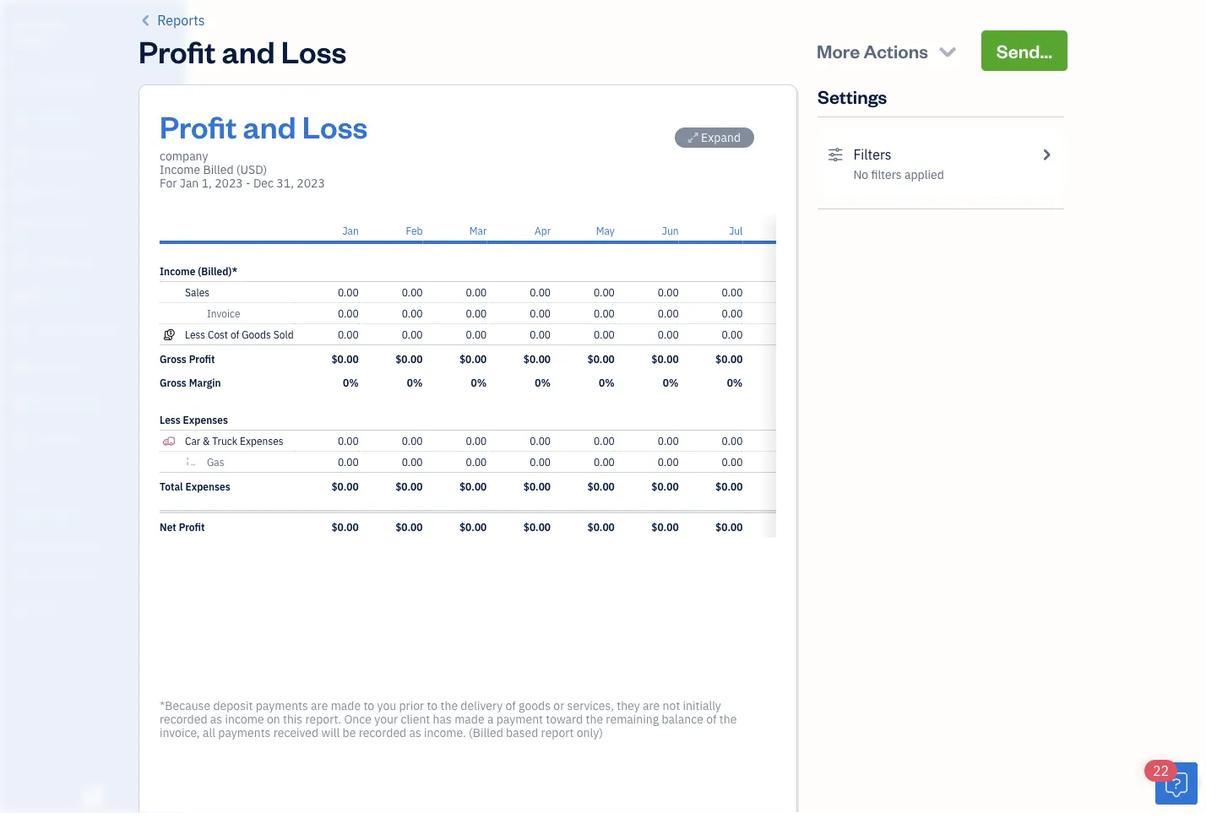 Task type: locate. For each thing, give the bounding box(es) containing it.
company up for
[[160, 148, 208, 164]]

gross
[[160, 352, 187, 366], [160, 376, 187, 390]]

apr
[[535, 224, 551, 237]]

expenses
[[183, 413, 228, 427], [240, 434, 284, 448], [185, 480, 230, 493]]

expand image
[[688, 131, 699, 144]]

payments down "deposit"
[[218, 725, 271, 741]]

gross for gross margin
[[160, 376, 187, 390]]

less
[[185, 328, 205, 341], [160, 413, 181, 427]]

chevronleft image
[[139, 10, 154, 30]]

0 vertical spatial company
[[14, 16, 66, 32]]

or
[[554, 698, 565, 714]]

1 vertical spatial expenses
[[240, 434, 284, 448]]

jun
[[662, 224, 679, 237]]

2023 right 31,
[[297, 175, 325, 191]]

2 gross from the top
[[160, 376, 187, 390]]

you
[[377, 698, 396, 714]]

2 vertical spatial and
[[41, 539, 59, 553]]

freshbooks image
[[79, 787, 106, 807]]

recorded down you
[[359, 725, 407, 741]]

4 0% from the left
[[535, 376, 551, 390]]

expenses for less expenses
[[183, 413, 228, 427]]

0 horizontal spatial 2023
[[215, 175, 243, 191]]

settings image
[[828, 144, 844, 165]]

1 horizontal spatial settings
[[818, 84, 887, 108]]

expense image
[[11, 253, 31, 270]]

expenses for total expenses
[[185, 480, 230, 493]]

apps
[[13, 476, 38, 490]]

0 vertical spatial and
[[222, 30, 275, 71]]

income up sales
[[160, 264, 195, 278]]

less cost of goods sold
[[185, 328, 294, 341]]

22
[[1153, 763, 1170, 780]]

no filters applied
[[854, 167, 944, 182]]

as left income at the bottom
[[210, 712, 222, 727]]

more
[[817, 38, 860, 63]]

jan left feb
[[343, 224, 359, 237]]

the
[[441, 698, 458, 714], [586, 712, 603, 727], [720, 712, 737, 727]]

of right balance
[[707, 712, 717, 727]]

and up the (usd)
[[243, 106, 296, 146]]

1 horizontal spatial of
[[506, 698, 516, 714]]

all
[[203, 725, 215, 741]]

less down gross margin
[[160, 413, 181, 427]]

chevrondown image
[[936, 39, 960, 63]]

income
[[225, 712, 264, 727]]

0.00
[[338, 286, 359, 299], [402, 286, 423, 299], [466, 286, 487, 299], [530, 286, 551, 299], [594, 286, 615, 299], [658, 286, 679, 299], [722, 286, 743, 299], [786, 286, 807, 299], [338, 307, 359, 320], [402, 307, 423, 320], [466, 307, 487, 320], [530, 307, 551, 320], [594, 307, 615, 320], [658, 307, 679, 320], [722, 307, 743, 320], [786, 307, 807, 320], [338, 328, 359, 341], [402, 328, 423, 341], [466, 328, 487, 341], [530, 328, 551, 341], [594, 328, 615, 341], [658, 328, 679, 341], [722, 328, 743, 341], [786, 328, 807, 341], [338, 434, 359, 448], [402, 434, 423, 448], [466, 434, 487, 448], [530, 434, 551, 448], [594, 434, 615, 448], [658, 434, 679, 448], [722, 434, 743, 448], [786, 434, 807, 448], [338, 455, 359, 469], [402, 455, 423, 469], [466, 455, 487, 469], [530, 455, 551, 469], [594, 455, 615, 469], [658, 455, 679, 469], [722, 455, 743, 469], [786, 455, 807, 469]]

2 are from the left
[[643, 698, 660, 714]]

0 horizontal spatial company
[[14, 16, 66, 32]]

1 horizontal spatial less
[[185, 328, 205, 341]]

1 horizontal spatial the
[[586, 712, 603, 727]]

are left not
[[643, 698, 660, 714]]

settings down bank
[[13, 601, 51, 615]]

company
[[14, 16, 66, 32], [160, 148, 208, 164]]

1 vertical spatial gross
[[160, 376, 187, 390]]

2 to from the left
[[427, 698, 438, 714]]

0 vertical spatial jan
[[180, 175, 199, 191]]

0 horizontal spatial of
[[231, 328, 239, 341]]

1 vertical spatial income
[[160, 264, 195, 278]]

report image
[[11, 430, 31, 447]]

gross up gross margin
[[160, 352, 187, 366]]

less left cost
[[185, 328, 205, 341]]

are
[[311, 698, 328, 714], [643, 698, 660, 714]]

will
[[321, 725, 340, 741]]

expenses up &
[[183, 413, 228, 427]]

0 vertical spatial income
[[160, 162, 200, 177]]

the up "income."
[[441, 698, 458, 714]]

1 income from the top
[[160, 162, 200, 177]]

jan left '1,'
[[180, 175, 199, 191]]

0 vertical spatial payments
[[256, 698, 308, 714]]

0 vertical spatial settings
[[818, 84, 887, 108]]

owner
[[14, 33, 47, 47]]

1 vertical spatial payments
[[218, 725, 271, 741]]

1 horizontal spatial jan
[[343, 224, 359, 237]]

7 0% from the left
[[727, 376, 743, 390]]

settings
[[818, 84, 887, 108], [13, 601, 51, 615]]

gross down gross profit
[[160, 376, 187, 390]]

1 vertical spatial settings
[[13, 601, 51, 615]]

0 horizontal spatial to
[[364, 698, 374, 714]]

and
[[222, 30, 275, 71], [243, 106, 296, 146], [41, 539, 59, 553]]

cost
[[208, 328, 228, 341]]

1 vertical spatial loss
[[302, 106, 368, 146]]

recorded
[[160, 712, 207, 727], [359, 725, 407, 741]]

0 horizontal spatial are
[[311, 698, 328, 714]]

settings inside settings link
[[13, 601, 51, 615]]

margin
[[189, 376, 221, 390]]

and right reports "button"
[[222, 30, 275, 71]]

payments up received
[[256, 698, 308, 714]]

loss inside profit and loss company income billed (usd) for jan 1, 2023 - dec 31, 2023
[[302, 106, 368, 146]]

income
[[160, 162, 200, 177], [160, 264, 195, 278]]

profit inside profit and loss company income billed (usd) for jan 1, 2023 - dec 31, 2023
[[160, 106, 237, 146]]

profit up the billed on the top left of page
[[160, 106, 237, 146]]

1 vertical spatial company
[[160, 148, 208, 164]]

expenses right truck
[[240, 434, 284, 448]]

of left the goods
[[506, 698, 516, 714]]

1 horizontal spatial recorded
[[359, 725, 407, 741]]

3 0% from the left
[[471, 376, 487, 390]]

and for items and services
[[41, 539, 59, 553]]

0 horizontal spatial less
[[160, 413, 181, 427]]

a
[[487, 712, 494, 727]]

company inside main 'element'
[[14, 16, 66, 32]]

settings down more
[[818, 84, 887, 108]]

&
[[203, 434, 210, 448]]

services,
[[567, 698, 614, 714]]

project image
[[11, 288, 31, 305]]

1 are from the left
[[311, 698, 328, 714]]

0 vertical spatial gross
[[160, 352, 187, 366]]

income left '1,'
[[160, 162, 200, 177]]

your
[[374, 712, 398, 727]]

1 vertical spatial and
[[243, 106, 296, 146]]

0 vertical spatial expenses
[[183, 413, 228, 427]]

payment image
[[11, 217, 31, 234]]

to right prior
[[427, 698, 438, 714]]

made up be
[[331, 698, 361, 714]]

and inside profit and loss company income billed (usd) for jan 1, 2023 - dec 31, 2023
[[243, 106, 296, 146]]

client
[[401, 712, 430, 727]]

0 vertical spatial loss
[[281, 30, 347, 71]]

1,
[[202, 175, 212, 191]]

5 0% from the left
[[599, 376, 615, 390]]

expenses down "gas"
[[185, 480, 230, 493]]

0 horizontal spatial recorded
[[160, 712, 207, 727]]

1 gross from the top
[[160, 352, 187, 366]]

0 horizontal spatial as
[[210, 712, 222, 727]]

loss
[[281, 30, 347, 71], [302, 106, 368, 146]]

2023
[[215, 175, 243, 191], [297, 175, 325, 191]]

of
[[231, 328, 239, 341], [506, 698, 516, 714], [707, 712, 717, 727]]

1 vertical spatial less
[[160, 413, 181, 427]]

company up the owner
[[14, 16, 66, 32]]

more actions
[[817, 38, 928, 63]]

and right items
[[41, 539, 59, 553]]

team members
[[13, 507, 86, 521]]

profit down 'reports'
[[139, 30, 216, 71]]

expand button
[[675, 128, 755, 148]]

reports button
[[139, 10, 205, 30]]

invoice,
[[160, 725, 200, 741]]

-
[[246, 175, 251, 191]]

money image
[[11, 359, 31, 376]]

billed
[[203, 162, 234, 177]]

as
[[210, 712, 222, 727], [409, 725, 421, 741]]

jan
[[180, 175, 199, 191], [343, 224, 359, 237]]

connections
[[39, 570, 99, 584]]

less for less expenses
[[160, 413, 181, 427]]

the right toward
[[586, 712, 603, 727]]

0 horizontal spatial jan
[[180, 175, 199, 191]]

to
[[364, 698, 374, 714], [427, 698, 438, 714]]

2 2023 from the left
[[297, 175, 325, 191]]

of right cost
[[231, 328, 239, 341]]

members
[[41, 507, 86, 521]]

dashboard image
[[11, 75, 31, 92]]

1 horizontal spatial company
[[160, 148, 208, 164]]

payments
[[256, 698, 308, 714], [218, 725, 271, 741]]

balance
[[662, 712, 704, 727]]

recorded left "deposit"
[[160, 712, 207, 727]]

2023 left the -
[[215, 175, 243, 191]]

and inside 'items and services' link
[[41, 539, 59, 553]]

company inside profit and loss company income billed (usd) for jan 1, 2023 - dec 31, 2023
[[160, 148, 208, 164]]

as down prior
[[409, 725, 421, 741]]

1 horizontal spatial are
[[643, 698, 660, 714]]

team
[[13, 507, 39, 521]]

more actions button
[[802, 30, 975, 71]]

the right balance
[[720, 712, 737, 727]]

2 vertical spatial expenses
[[185, 480, 230, 493]]

made left a
[[455, 712, 485, 727]]

are up will
[[311, 698, 328, 714]]

1 horizontal spatial as
[[409, 725, 421, 741]]

1 horizontal spatial 2023
[[297, 175, 325, 191]]

0 horizontal spatial made
[[331, 698, 361, 714]]

0 horizontal spatial settings
[[13, 601, 51, 615]]

(usd)
[[236, 162, 267, 177]]

1 vertical spatial jan
[[343, 224, 359, 237]]

1 horizontal spatial to
[[427, 698, 438, 714]]

0 vertical spatial less
[[185, 328, 205, 341]]

less expenses
[[160, 413, 228, 427]]

items and services link
[[4, 531, 181, 561]]

to left you
[[364, 698, 374, 714]]



Task type: describe. For each thing, give the bounding box(es) containing it.
invoice image
[[11, 182, 31, 199]]

for
[[160, 175, 177, 191]]

prior
[[399, 698, 424, 714]]

total expenses
[[160, 480, 230, 493]]

net
[[160, 520, 176, 534]]

be
[[343, 725, 356, 741]]

total
[[160, 480, 183, 493]]

loss for profit and loss
[[281, 30, 347, 71]]

report
[[541, 725, 574, 741]]

report.
[[305, 712, 341, 727]]

has
[[433, 712, 452, 727]]

income.
[[424, 725, 466, 741]]

*because
[[160, 698, 210, 714]]

apps link
[[4, 469, 181, 498]]

team members link
[[4, 500, 181, 530]]

chevronright image
[[1039, 144, 1054, 165]]

filters
[[854, 146, 892, 163]]

based
[[506, 725, 538, 741]]

net profit
[[160, 520, 205, 534]]

dec
[[253, 175, 274, 191]]

(billed
[[469, 725, 503, 741]]

(billed)*
[[198, 264, 237, 278]]

0 horizontal spatial the
[[441, 698, 458, 714]]

goods
[[242, 328, 271, 341]]

no
[[854, 167, 869, 182]]

only)
[[577, 725, 603, 741]]

2 horizontal spatial the
[[720, 712, 737, 727]]

car & truck expenses
[[185, 434, 284, 448]]

items
[[13, 539, 39, 553]]

less for less cost of goods sold
[[185, 328, 205, 341]]

chart image
[[11, 395, 31, 411]]

send…
[[997, 38, 1053, 63]]

reports
[[157, 11, 205, 29]]

not
[[663, 698, 680, 714]]

*because deposit payments are made to you prior to the delivery of goods or services, they are not initially recorded as income on this report. once your client has made a payment toward the remaining balance of the invoice, all payments received will be recorded as income. (billed based report only)
[[160, 698, 737, 741]]

they
[[617, 698, 640, 714]]

profit and loss company income billed (usd) for jan 1, 2023 - dec 31, 2023
[[160, 106, 368, 191]]

payment
[[497, 712, 543, 727]]

truck
[[212, 434, 238, 448]]

profit and loss
[[139, 30, 347, 71]]

send… button
[[982, 30, 1068, 71]]

31,
[[277, 175, 294, 191]]

income (billed)*
[[160, 264, 237, 278]]

gross profit
[[160, 352, 215, 366]]

22 button
[[1145, 760, 1198, 805]]

client image
[[11, 111, 31, 128]]

mar
[[470, 224, 487, 237]]

1 to from the left
[[364, 698, 374, 714]]

gross for gross profit
[[160, 352, 187, 366]]

deposit
[[213, 698, 253, 714]]

2 0% from the left
[[407, 376, 423, 390]]

actions
[[864, 38, 928, 63]]

resource center badge image
[[1156, 763, 1198, 805]]

1 2023 from the left
[[215, 175, 243, 191]]

gross margin
[[160, 376, 221, 390]]

2 income from the top
[[160, 264, 195, 278]]

1 0% from the left
[[343, 376, 359, 390]]

may
[[596, 224, 615, 237]]

services
[[61, 539, 102, 553]]

profit right net
[[179, 520, 205, 534]]

loss for profit and loss company income billed (usd) for jan 1, 2023 - dec 31, 2023
[[302, 106, 368, 146]]

bank connections link
[[4, 563, 181, 592]]

toward
[[546, 712, 583, 727]]

company owner
[[14, 16, 66, 47]]

goods
[[519, 698, 551, 714]]

8 0% from the left
[[791, 376, 807, 390]]

and for profit and loss
[[222, 30, 275, 71]]

applied
[[905, 167, 944, 182]]

and for profit and loss company income billed (usd) for jan 1, 2023 - dec 31, 2023
[[243, 106, 296, 146]]

estimate image
[[11, 146, 31, 163]]

jan inside profit and loss company income billed (usd) for jan 1, 2023 - dec 31, 2023
[[180, 175, 199, 191]]

this
[[283, 712, 303, 727]]

2 horizontal spatial of
[[707, 712, 717, 727]]

income inside profit and loss company income billed (usd) for jan 1, 2023 - dec 31, 2023
[[160, 162, 200, 177]]

aug
[[789, 224, 807, 237]]

timer image
[[11, 324, 31, 340]]

bank connections
[[13, 570, 99, 584]]

invoice
[[207, 307, 240, 320]]

jul
[[729, 224, 743, 237]]

delivery
[[461, 698, 503, 714]]

on
[[267, 712, 280, 727]]

items and services
[[13, 539, 102, 553]]

sales
[[185, 286, 210, 299]]

once
[[344, 712, 372, 727]]

6 0% from the left
[[663, 376, 679, 390]]

expand
[[701, 130, 741, 145]]

1 horizontal spatial made
[[455, 712, 485, 727]]

gas
[[207, 455, 224, 469]]

car
[[185, 434, 200, 448]]

sold
[[273, 328, 294, 341]]

main element
[[0, 0, 228, 814]]

bank
[[13, 570, 37, 584]]

feb
[[406, 224, 423, 237]]

remaining
[[606, 712, 659, 727]]

initially
[[683, 698, 721, 714]]

profit up margin
[[189, 352, 215, 366]]



Task type: vqa. For each thing, say whether or not it's contained in the screenshot.
"Gaffe"
no



